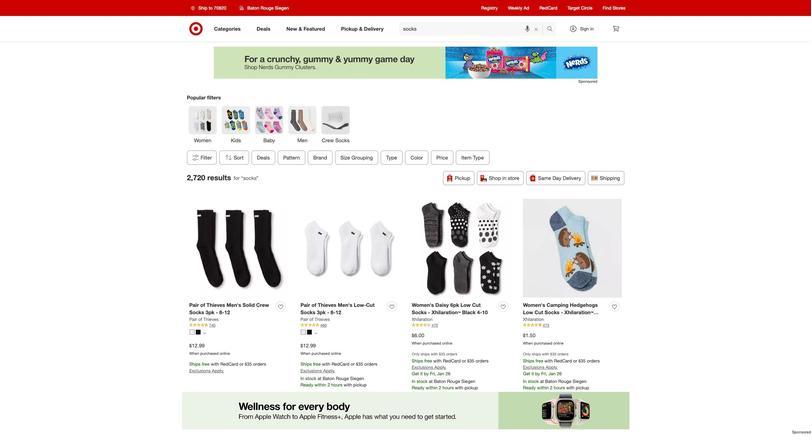 Task type: vqa. For each thing, say whether or not it's contained in the screenshot.
What's New
no



Task type: locate. For each thing, give the bounding box(es) containing it.
all colors element right black icon
[[203, 332, 206, 335]]

1 horizontal spatial all colors element
[[315, 332, 317, 335]]

white image
[[190, 330, 195, 335], [301, 330, 306, 335]]

1 horizontal spatial all colors image
[[315, 332, 317, 335]]

What can we help you find? suggestions appear below search field
[[400, 22, 549, 36]]

women's camping hedgehogs low cut socks - xhilaration™ light blue 4-10 image
[[524, 199, 622, 298], [524, 199, 622, 298]]

women's heart valentine's day crew socks - ivory/black 4-10 image
[[189, 417, 288, 437], [189, 417, 288, 437]]

all colors image right black icon
[[203, 332, 206, 335]]

0 horizontal spatial white image
[[190, 330, 195, 335]]

white image left black icon
[[190, 330, 195, 335]]

0 horizontal spatial all colors image
[[203, 332, 206, 335]]

advertisement element
[[214, 47, 598, 79], [0, 392, 812, 430]]

women's daisy 6pk low cut socks - xhilaration™ black 4-10 image
[[412, 199, 511, 298], [412, 199, 511, 298]]

all colors image right black image
[[315, 332, 317, 335]]

all colors element right black image
[[315, 332, 317, 335]]

white image left black image
[[301, 330, 306, 335]]

pair of thieves men's solid crew socks 3pk - 8-12 image
[[189, 199, 288, 298], [189, 199, 288, 298]]

pair of thieves men's crew socks 3pk - 6-12 image
[[524, 417, 622, 437], [524, 417, 622, 437]]

0 horizontal spatial all colors element
[[203, 332, 206, 335]]

women's harry potter valentine's day 2pk tear & share cozy crew socks - red/white 4-10 image
[[301, 417, 400, 437], [301, 417, 400, 437]]

1 all colors element from the left
[[203, 332, 206, 335]]

2 all colors element from the left
[[315, 332, 317, 335]]

pair of thieves men's cushion low-cut socks 3pk - 6-12 image
[[412, 417, 511, 437], [412, 417, 511, 437]]

1 all colors image from the left
[[203, 332, 206, 335]]

pair of thieves men's low-cut socks 3pk - 8-12 image
[[301, 199, 400, 298], [301, 199, 400, 298]]

black image
[[307, 330, 312, 335]]

all colors image
[[203, 332, 206, 335], [315, 332, 317, 335]]

2 all colors image from the left
[[315, 332, 317, 335]]

all colors element for black image
[[315, 332, 317, 335]]

all colors image for black image
[[315, 332, 317, 335]]

1 white image from the left
[[190, 330, 195, 335]]

all colors element
[[203, 332, 206, 335], [315, 332, 317, 335]]

2 white image from the left
[[301, 330, 306, 335]]

1 horizontal spatial white image
[[301, 330, 306, 335]]



Task type: describe. For each thing, give the bounding box(es) containing it.
all colors element for black icon
[[203, 332, 206, 335]]

0 vertical spatial advertisement element
[[214, 47, 598, 79]]

black image
[[196, 330, 201, 335]]

all colors image for black icon
[[203, 332, 206, 335]]

white image for black image
[[301, 330, 306, 335]]

1 vertical spatial advertisement element
[[0, 392, 812, 430]]

white image for black icon
[[190, 330, 195, 335]]



